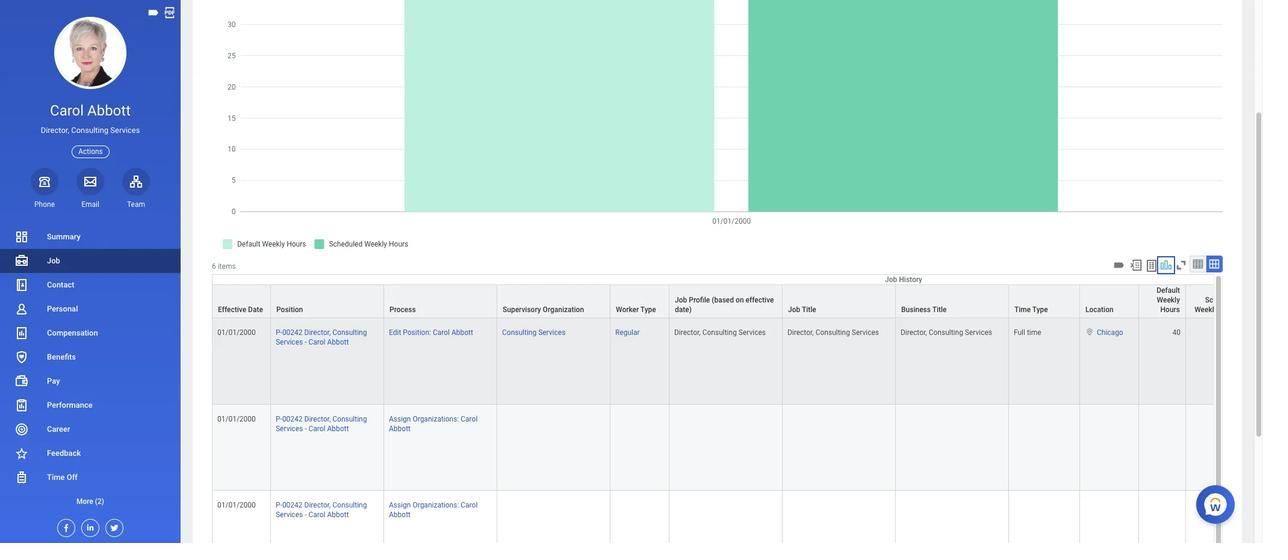 Task type: locate. For each thing, give the bounding box(es) containing it.
benefits link
[[0, 346, 181, 370]]

abbott inside navigation pane region
[[87, 102, 131, 119]]

title
[[802, 306, 816, 314], [932, 306, 947, 314]]

3 p- from the top
[[276, 502, 282, 510]]

regular
[[615, 329, 640, 337]]

effective
[[746, 296, 774, 305]]

1 00242 from the top
[[282, 329, 303, 337]]

feedback link
[[0, 442, 181, 466]]

1 horizontal spatial weekly
[[1195, 306, 1218, 314]]

effective date button
[[213, 285, 270, 318]]

1 vertical spatial p-00242 director, consulting services - carol abbott link
[[276, 413, 367, 433]]

0 vertical spatial p-00242 director, consulting services - carol abbott link
[[276, 326, 367, 347]]

1 vertical spatial assign organizations: carol abbott link
[[389, 499, 478, 520]]

0 horizontal spatial time
[[47, 473, 65, 482]]

toolbar
[[1111, 256, 1223, 275]]

1 title from the left
[[802, 306, 816, 314]]

default weekly hours
[[1157, 287, 1180, 314]]

director,
[[41, 126, 69, 135], [304, 329, 331, 337], [674, 329, 701, 337], [787, 329, 814, 337], [901, 329, 927, 337], [304, 415, 331, 424], [304, 502, 331, 510]]

pay image
[[14, 374, 29, 389]]

time off image
[[14, 471, 29, 485]]

2 type from the left
[[1032, 306, 1048, 314]]

1 assign organizations: carol abbott from the top
[[389, 415, 478, 433]]

1 assign from the top
[[389, 415, 411, 424]]

tag image
[[147, 6, 160, 19]]

job for job profile (based on effective date)
[[675, 296, 687, 305]]

1 vertical spatial p-00242 director, consulting services - carol abbott
[[276, 415, 367, 433]]

carol inside navigation pane region
[[50, 102, 84, 119]]

job link
[[0, 249, 181, 273]]

type up time
[[1032, 306, 1048, 314]]

0 vertical spatial assign organizations: carol abbott link
[[389, 413, 478, 433]]

00242
[[282, 329, 303, 337], [282, 415, 303, 424], [282, 502, 303, 510]]

0 horizontal spatial title
[[802, 306, 816, 314]]

type
[[641, 306, 656, 314], [1032, 306, 1048, 314]]

job inside job profile (based on effective date)
[[675, 296, 687, 305]]

position:
[[403, 329, 431, 337]]

compensation image
[[14, 326, 29, 341]]

assign organizations: carol abbott for assign organizations: carol abbott "link" associated with first row from the bottom
[[389, 502, 478, 520]]

2 vertical spatial -
[[305, 511, 307, 520]]

assign for assign organizations: carol abbott "link" associated with first row from the bottom
[[389, 502, 411, 510]]

benefits
[[47, 353, 76, 362]]

performance link
[[0, 394, 181, 418]]

feedback image
[[14, 447, 29, 461]]

regular link
[[615, 326, 640, 337]]

director, consulting services down business title popup button
[[901, 329, 992, 337]]

2 title from the left
[[932, 306, 947, 314]]

hours inside the default weekly hours
[[1161, 306, 1180, 314]]

weekly down scheduled
[[1195, 306, 1218, 314]]

team carol abbott element
[[122, 200, 150, 209]]

full
[[1014, 329, 1025, 337]]

weekly for scheduled
[[1195, 306, 1218, 314]]

date
[[248, 306, 263, 314]]

job title
[[788, 306, 816, 314]]

organizations:
[[413, 415, 459, 424], [413, 502, 459, 510]]

assign for assign organizations: carol abbott "link" related to third row
[[389, 415, 411, 424]]

table image
[[1192, 258, 1204, 270]]

2 assign organizations: carol abbott from the top
[[389, 502, 478, 520]]

2 00242 from the top
[[282, 415, 303, 424]]

0 horizontal spatial hours
[[1161, 306, 1180, 314]]

hours inside the scheduled weekly hours
[[1220, 306, 1239, 314]]

1 vertical spatial time
[[47, 473, 65, 482]]

(2)
[[95, 498, 104, 506]]

1 vertical spatial -
[[305, 425, 307, 433]]

job inside "job" link
[[47, 256, 60, 265]]

mail image
[[83, 174, 98, 189]]

scheduled weekly hours button
[[1186, 285, 1244, 318]]

view printable version (pdf) image
[[163, 6, 176, 19]]

director, consulting services down 'job title' popup button
[[787, 329, 879, 337]]

1 vertical spatial p-
[[276, 415, 282, 424]]

1 horizontal spatial title
[[932, 306, 947, 314]]

organizations: for assign organizations: carol abbott "link" related to third row
[[413, 415, 459, 424]]

0 vertical spatial 00242
[[282, 329, 303, 337]]

tag image
[[1113, 259, 1126, 272]]

full time element
[[1014, 326, 1041, 337]]

1 row from the top
[[212, 275, 1263, 319]]

p-00242 director, consulting services - carol abbott link for assign organizations: carol abbott "link" related to third row
[[276, 413, 367, 433]]

row
[[212, 275, 1263, 319], [212, 319, 1263, 405], [212, 405, 1263, 491], [212, 491, 1263, 544]]

items
[[218, 262, 236, 271]]

worker type
[[616, 306, 656, 314]]

2 vertical spatial p-00242 director, consulting services - carol abbott
[[276, 502, 367, 520]]

default
[[1157, 287, 1180, 295]]

0 vertical spatial assign
[[389, 415, 411, 424]]

p-
[[276, 329, 282, 337], [276, 415, 282, 424], [276, 502, 282, 510]]

services inside navigation pane region
[[110, 126, 140, 135]]

1 p-00242 director, consulting services - carol abbott link from the top
[[276, 326, 367, 347]]

weekly down "default"
[[1157, 296, 1180, 305]]

more (2) button
[[0, 490, 181, 514]]

list
[[0, 225, 181, 514]]

contact image
[[14, 278, 29, 293]]

assign organizations: carol abbott link
[[389, 413, 478, 433], [389, 499, 478, 520]]

consulting
[[71, 126, 108, 135], [332, 329, 367, 337], [502, 329, 537, 337], [702, 329, 737, 337], [816, 329, 850, 337], [929, 329, 963, 337], [332, 415, 367, 424], [332, 502, 367, 510]]

carol
[[50, 102, 84, 119], [433, 329, 450, 337], [309, 338, 325, 347], [461, 415, 478, 424], [309, 425, 325, 433], [461, 502, 478, 510], [309, 511, 325, 520]]

3 p-00242 director, consulting services - carol abbott link from the top
[[276, 499, 367, 520]]

time
[[1014, 306, 1031, 314], [47, 473, 65, 482]]

job inside job history popup button
[[885, 276, 897, 284]]

hours down scheduled
[[1220, 306, 1239, 314]]

scheduled
[[1205, 296, 1239, 305]]

0 vertical spatial p-00242 director, consulting services - carol abbott
[[276, 329, 367, 347]]

expand/collapse chart image
[[1160, 259, 1173, 272]]

0 vertical spatial -
[[305, 338, 307, 347]]

2 assign organizations: carol abbott link from the top
[[389, 499, 478, 520]]

3 - from the top
[[305, 511, 307, 520]]

pay
[[47, 377, 60, 386]]

job profile (based on effective date)
[[675, 296, 774, 314]]

1 vertical spatial organizations:
[[413, 502, 459, 510]]

performance image
[[14, 399, 29, 413]]

6
[[212, 262, 216, 271]]

abbott
[[87, 102, 131, 119], [451, 329, 473, 337], [327, 338, 349, 347], [327, 425, 349, 433], [389, 425, 411, 433], [327, 511, 349, 520], [389, 511, 411, 520]]

2 organizations: from the top
[[413, 502, 459, 510]]

job
[[47, 256, 60, 265], [885, 276, 897, 284], [675, 296, 687, 305], [788, 306, 800, 314]]

type right worker
[[641, 306, 656, 314]]

expand table image
[[1208, 258, 1220, 270]]

1 vertical spatial assign organizations: carol abbott
[[389, 502, 478, 520]]

2 01/01/2000 from the top
[[217, 415, 256, 424]]

weekly inside the scheduled weekly hours
[[1195, 306, 1218, 314]]

location
[[1086, 306, 1114, 314]]

p-00242 director, consulting services - carol abbott link for edit position: carol abbott link
[[276, 326, 367, 347]]

1 01/01/2000 from the top
[[217, 329, 256, 337]]

career link
[[0, 418, 181, 442]]

2 vertical spatial 00242
[[282, 502, 303, 510]]

job for job history
[[885, 276, 897, 284]]

consulting inside navigation pane region
[[71, 126, 108, 135]]

business title button
[[896, 285, 1008, 318]]

hours down "default"
[[1161, 306, 1180, 314]]

hours
[[1161, 306, 1180, 314], [1220, 306, 1239, 314]]

p-00242 director, consulting services - carol abbott
[[276, 329, 367, 347], [276, 415, 367, 433], [276, 502, 367, 520]]

consulting services
[[502, 329, 566, 337]]

p-00242 director, consulting services - carol abbott for assign organizations: carol abbott "link" associated with first row from the bottom p-00242 director, consulting services - carol abbott link
[[276, 502, 367, 520]]

2 p-00242 director, consulting services - carol abbott link from the top
[[276, 413, 367, 433]]

twitter image
[[106, 520, 119, 533]]

3 01/01/2000 from the top
[[217, 502, 256, 510]]

3 00242 from the top
[[282, 502, 303, 510]]

more
[[76, 498, 93, 506]]

2 hours from the left
[[1220, 306, 1239, 314]]

0 vertical spatial time
[[1014, 306, 1031, 314]]

hours for scheduled weekly hours
[[1220, 306, 1239, 314]]

2 vertical spatial 01/01/2000
[[217, 502, 256, 510]]

1 assign organizations: carol abbott link from the top
[[389, 413, 478, 433]]

0 vertical spatial weekly
[[1157, 296, 1180, 305]]

1 organizations: from the top
[[413, 415, 459, 424]]

weekly inside the default weekly hours
[[1157, 296, 1180, 305]]

1 horizontal spatial hours
[[1220, 306, 1239, 314]]

01/01/2000 for third row
[[217, 415, 256, 424]]

phone carol abbott element
[[31, 200, 58, 209]]

director, consulting services down carol abbott
[[41, 126, 140, 135]]

4 row from the top
[[212, 491, 1263, 544]]

3 p-00242 director, consulting services - carol abbott from the top
[[276, 502, 367, 520]]

time inside navigation pane region
[[47, 473, 65, 482]]

benefits image
[[14, 350, 29, 365]]

0 vertical spatial p-
[[276, 329, 282, 337]]

1 horizontal spatial time
[[1014, 306, 1031, 314]]

- for third row from the bottom
[[305, 338, 307, 347]]

scheduled weekly hours
[[1195, 296, 1239, 314]]

2 vertical spatial p-
[[276, 502, 282, 510]]

1 hours from the left
[[1161, 306, 1180, 314]]

0 horizontal spatial type
[[641, 306, 656, 314]]

effective
[[218, 306, 246, 314]]

time off
[[47, 473, 78, 482]]

6 items
[[212, 262, 236, 271]]

-
[[305, 338, 307, 347], [305, 425, 307, 433], [305, 511, 307, 520]]

0 horizontal spatial weekly
[[1157, 296, 1180, 305]]

director, consulting services
[[41, 126, 140, 135], [674, 329, 766, 337], [787, 329, 879, 337], [901, 329, 992, 337]]

1 horizontal spatial type
[[1032, 306, 1048, 314]]

time up full time 'element'
[[1014, 306, 1031, 314]]

career image
[[14, 423, 29, 437]]

cell
[[497, 405, 610, 491], [610, 405, 669, 491], [669, 405, 783, 491], [783, 405, 896, 491], [896, 405, 1009, 491], [1009, 405, 1080, 491], [1080, 405, 1139, 491], [1139, 405, 1186, 491], [1186, 405, 1245, 491], [497, 491, 610, 544], [610, 491, 669, 544], [669, 491, 783, 544], [783, 491, 896, 544], [896, 491, 1009, 544], [1009, 491, 1080, 544], [1080, 491, 1139, 544], [1139, 491, 1186, 544], [1186, 491, 1245, 544]]

position
[[276, 306, 303, 314]]

1 p- from the top
[[276, 329, 282, 337]]

more (2) button
[[0, 495, 181, 509]]

services
[[110, 126, 140, 135], [538, 329, 566, 337], [739, 329, 766, 337], [852, 329, 879, 337], [965, 329, 992, 337], [276, 338, 303, 347], [276, 425, 303, 433], [276, 511, 303, 520]]

2 p- from the top
[[276, 415, 282, 424]]

1 vertical spatial assign
[[389, 502, 411, 510]]

1 vertical spatial weekly
[[1195, 306, 1218, 314]]

weekly for default
[[1157, 296, 1180, 305]]

consulting services link
[[502, 326, 566, 337]]

time for time off
[[47, 473, 65, 482]]

compensation link
[[0, 321, 181, 346]]

0 vertical spatial assign organizations: carol abbott
[[389, 415, 478, 433]]

2 vertical spatial p-00242 director, consulting services - carol abbott link
[[276, 499, 367, 520]]

2 p-00242 director, consulting services - carol abbott from the top
[[276, 415, 367, 433]]

time inside popup button
[[1014, 306, 1031, 314]]

assign
[[389, 415, 411, 424], [389, 502, 411, 510]]

job inside 'job title' popup button
[[788, 306, 800, 314]]

location button
[[1080, 285, 1138, 318]]

p-00242 director, consulting services - carol abbott link
[[276, 326, 367, 347], [276, 413, 367, 433], [276, 499, 367, 520]]

2 - from the top
[[305, 425, 307, 433]]

1 - from the top
[[305, 338, 307, 347]]

type inside worker type popup button
[[641, 306, 656, 314]]

assign organizations: carol abbott
[[389, 415, 478, 433], [389, 502, 478, 520]]

0 vertical spatial organizations:
[[413, 415, 459, 424]]

2 assign from the top
[[389, 502, 411, 510]]

type inside time type popup button
[[1032, 306, 1048, 314]]

- for first row from the bottom
[[305, 511, 307, 520]]

0 vertical spatial 01/01/2000
[[217, 329, 256, 337]]

contact
[[47, 281, 74, 290]]

linkedin image
[[82, 520, 95, 533]]

job history button
[[213, 275, 1263, 285]]

job for job
[[47, 256, 60, 265]]

full time
[[1014, 329, 1041, 337]]

job title button
[[783, 285, 895, 318]]

1 type from the left
[[641, 306, 656, 314]]

01/01/2000 for first row from the bottom
[[217, 502, 256, 510]]

1 vertical spatial 00242
[[282, 415, 303, 424]]

weekly
[[1157, 296, 1180, 305], [1195, 306, 1218, 314]]

2 row from the top
[[212, 319, 1263, 405]]

time left off
[[47, 473, 65, 482]]

1 p-00242 director, consulting services - carol abbott from the top
[[276, 329, 367, 347]]

1 vertical spatial 01/01/2000
[[217, 415, 256, 424]]

- for third row
[[305, 425, 307, 433]]



Task type: vqa. For each thing, say whether or not it's contained in the screenshot.
the leftmost "Learning"
no



Task type: describe. For each thing, give the bounding box(es) containing it.
phone
[[34, 200, 55, 209]]

supervisory
[[503, 306, 541, 314]]

time
[[1027, 329, 1041, 337]]

more (2)
[[76, 498, 104, 506]]

personal
[[47, 305, 78, 314]]

00242 for p-00242 director, consulting services - carol abbott link related to edit position: carol abbott link
[[282, 329, 303, 337]]

actions button
[[72, 145, 109, 158]]

time off link
[[0, 466, 181, 490]]

chicago link
[[1097, 326, 1123, 337]]

p- for p-00242 director, consulting services - carol abbott link related to edit position: carol abbott link
[[276, 329, 282, 337]]

type for time type
[[1032, 306, 1048, 314]]

effective date
[[218, 306, 263, 314]]

p- for assign organizations: carol abbott "link" associated with first row from the bottom p-00242 director, consulting services - carol abbott link
[[276, 502, 282, 510]]

personal link
[[0, 297, 181, 321]]

export to excel image
[[1129, 259, 1143, 272]]

feedback
[[47, 449, 81, 458]]

40
[[1173, 329, 1181, 337]]

p-00242 director, consulting services - carol abbott for p-00242 director, consulting services - carol abbott link for assign organizations: carol abbott "link" related to third row
[[276, 415, 367, 433]]

assign organizations: carol abbott for assign organizations: carol abbott "link" related to third row
[[389, 415, 478, 433]]

worker
[[616, 306, 639, 314]]

director, consulting services down job profile (based on effective date)
[[674, 329, 766, 337]]

team
[[127, 200, 145, 209]]

job image
[[14, 254, 29, 269]]

time for time type
[[1014, 306, 1031, 314]]

phone button
[[31, 168, 58, 209]]

on
[[736, 296, 744, 305]]

p-00242 director, consulting services - carol abbott link for assign organizations: carol abbott "link" associated with first row from the bottom
[[276, 499, 367, 520]]

pay link
[[0, 370, 181, 394]]

edit
[[389, 329, 401, 337]]

personal image
[[14, 302, 29, 317]]

off
[[67, 473, 78, 482]]

hours for default weekly hours
[[1161, 306, 1180, 314]]

01/01/2000 for third row from the bottom
[[217, 329, 256, 337]]

row containing default weekly hours
[[212, 275, 1263, 319]]

organization
[[543, 306, 584, 314]]

carol abbott
[[50, 102, 131, 119]]

actions
[[78, 147, 103, 156]]

edit position: carol abbott
[[389, 329, 473, 337]]

job for job title
[[788, 306, 800, 314]]

contact link
[[0, 273, 181, 297]]

p-00242 director, consulting services - carol abbott for p-00242 director, consulting services - carol abbott link related to edit position: carol abbott link
[[276, 329, 367, 347]]

export to worksheets image
[[1145, 259, 1159, 273]]

services inside consulting services link
[[538, 329, 566, 337]]

view team image
[[129, 174, 143, 189]]

summary link
[[0, 225, 181, 249]]

title for business title
[[932, 306, 947, 314]]

assign organizations: carol abbott link for first row from the bottom
[[389, 499, 478, 520]]

process button
[[384, 285, 497, 318]]

3 row from the top
[[212, 405, 1263, 491]]

performance
[[47, 401, 93, 410]]

supervisory organization
[[503, 306, 584, 314]]

profile
[[689, 296, 710, 305]]

job profile (based on effective date) button
[[669, 285, 782, 318]]

process
[[390, 306, 416, 314]]

time type
[[1014, 306, 1048, 314]]

organizations: for assign organizations: carol abbott "link" associated with first row from the bottom
[[413, 502, 459, 510]]

director, consulting services inside navigation pane region
[[41, 126, 140, 135]]

worker type button
[[610, 285, 669, 318]]

list containing summary
[[0, 225, 181, 514]]

career
[[47, 425, 70, 434]]

facebook image
[[58, 520, 71, 533]]

(based
[[712, 296, 734, 305]]

chicago
[[1097, 329, 1123, 337]]

fullscreen image
[[1175, 259, 1188, 272]]

email carol abbott element
[[76, 200, 104, 209]]

history
[[899, 276, 922, 284]]

business
[[901, 306, 931, 314]]

00242 for p-00242 director, consulting services - carol abbott link for assign organizations: carol abbott "link" related to third row
[[282, 415, 303, 424]]

email button
[[76, 168, 104, 209]]

position button
[[271, 285, 384, 318]]

job history
[[885, 276, 922, 284]]

location image
[[1085, 328, 1095, 337]]

assign organizations: carol abbott link for third row
[[389, 413, 478, 433]]

director, inside navigation pane region
[[41, 126, 69, 135]]

email
[[81, 200, 99, 209]]

default weekly hours button
[[1139, 285, 1185, 318]]

p- for p-00242 director, consulting services - carol abbott link for assign organizations: carol abbott "link" related to third row
[[276, 415, 282, 424]]

edit position: carol abbott link
[[389, 326, 473, 337]]

compensation
[[47, 329, 98, 338]]

date)
[[675, 306, 692, 314]]

summary image
[[14, 230, 29, 244]]

type for worker type
[[641, 306, 656, 314]]

navigation pane region
[[0, 0, 181, 544]]

title for job title
[[802, 306, 816, 314]]

phone image
[[36, 174, 53, 189]]

00242 for assign organizations: carol abbott "link" associated with first row from the bottom p-00242 director, consulting services - carol abbott link
[[282, 502, 303, 510]]

supervisory organization button
[[497, 285, 610, 318]]

business title
[[901, 306, 947, 314]]

team link
[[122, 168, 150, 209]]

time type button
[[1009, 285, 1079, 318]]

summary
[[47, 232, 81, 241]]



